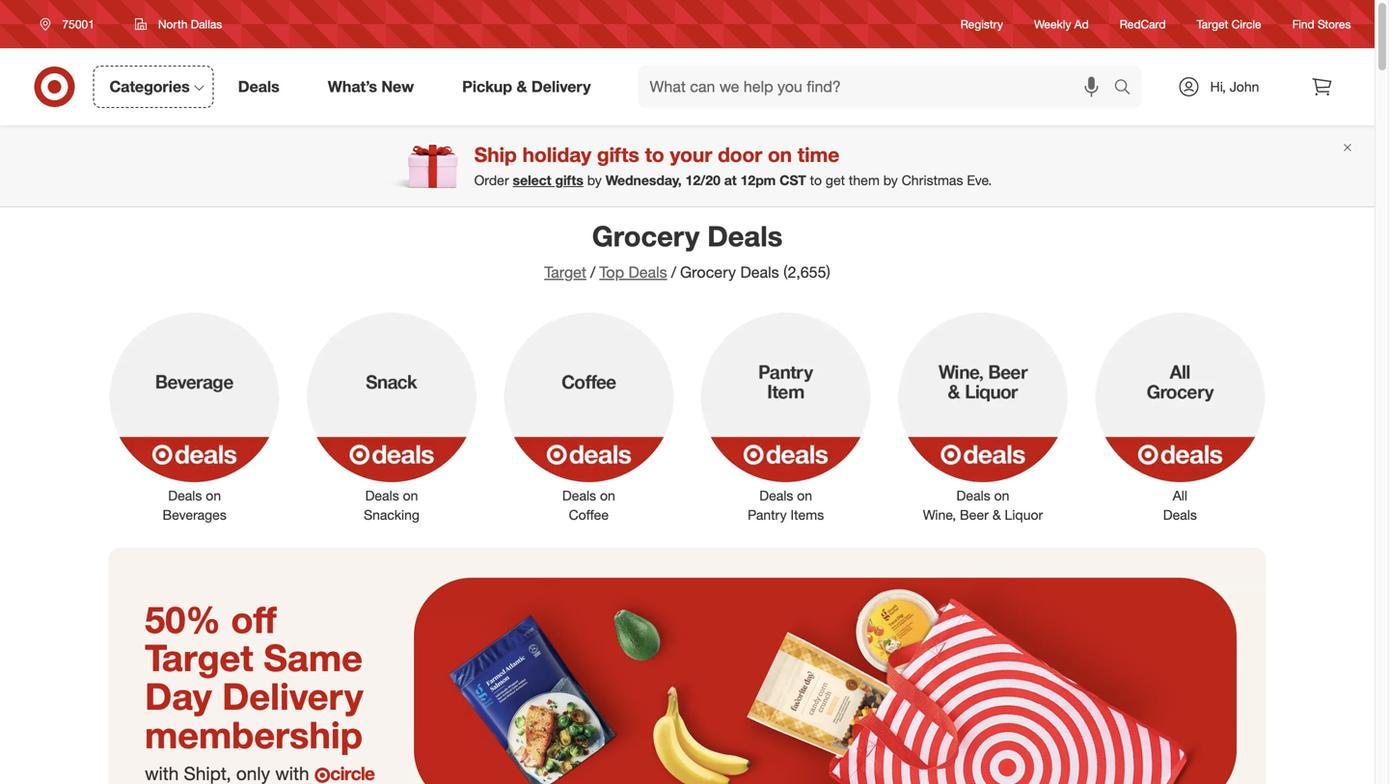 Task type: locate. For each thing, give the bounding box(es) containing it.
pickup & delivery
[[462, 77, 591, 96]]

1 / from the left
[[590, 263, 596, 282]]

1 horizontal spatial by
[[884, 172, 898, 189]]

all
[[1173, 487, 1188, 504]]

0 horizontal spatial to
[[645, 142, 664, 167]]

grocery up top deals "link"
[[592, 219, 700, 253]]

delivery
[[532, 77, 591, 96], [222, 674, 363, 719]]

on up beverages
[[206, 487, 221, 504]]

1 horizontal spatial delivery
[[532, 77, 591, 96]]

deals right top
[[629, 263, 667, 282]]

& right pickup
[[517, 77, 527, 96]]

50% off target same day delivery membership
[[145, 597, 363, 757]]

delivery down off
[[222, 674, 363, 719]]

deals down 12pm
[[708, 219, 783, 253]]

dallas
[[191, 17, 222, 31]]

0 horizontal spatial gifts
[[555, 172, 584, 189]]

deals inside deals on wine, beer & liquor
[[957, 487, 991, 504]]

deals link
[[222, 66, 304, 108]]

deals up beverages
[[168, 487, 202, 504]]

grocery
[[592, 219, 700, 253], [680, 263, 736, 282]]

new
[[381, 77, 414, 96]]

pantry
[[748, 507, 787, 523]]

categories link
[[93, 66, 214, 108]]

on up liquor
[[994, 487, 1010, 504]]

/ left top
[[590, 263, 596, 282]]

pickup
[[462, 77, 512, 96]]

on inside deals on beverages
[[206, 487, 221, 504]]

75001
[[62, 17, 94, 31]]

coffee
[[569, 507, 609, 523]]

gifts down holiday
[[555, 172, 584, 189]]

find stores link
[[1293, 16, 1351, 32]]

0 vertical spatial grocery
[[592, 219, 700, 253]]

grocery deals target / top deals / grocery deals (2,655)
[[544, 219, 831, 282]]

1 vertical spatial delivery
[[222, 674, 363, 719]]

find
[[1293, 17, 1315, 31]]

2 / from the left
[[671, 263, 676, 282]]

to up wednesday,
[[645, 142, 664, 167]]

on inside deals on wine, beer & liquor
[[994, 487, 1010, 504]]

1 vertical spatial &
[[993, 507, 1001, 523]]

target for 50% off target same day delivery membership
[[145, 636, 253, 680]]

What can we help you find? suggestions appear below search field
[[638, 66, 1119, 108]]

& right the beer
[[993, 507, 1001, 523]]

0 horizontal spatial delivery
[[222, 674, 363, 719]]

on for deals on wine, beer & liquor
[[994, 487, 1010, 504]]

on up items
[[797, 487, 813, 504]]

what's new
[[328, 77, 414, 96]]

1 horizontal spatial to
[[810, 172, 822, 189]]

find stores
[[1293, 17, 1351, 31]]

by
[[587, 172, 602, 189], [884, 172, 898, 189]]

1 by from the left
[[587, 172, 602, 189]]

on up snacking
[[403, 487, 418, 504]]

1 horizontal spatial /
[[671, 263, 676, 282]]

by right them
[[884, 172, 898, 189]]

/
[[590, 263, 596, 282], [671, 263, 676, 282]]

deals up snacking
[[365, 487, 399, 504]]

on up cst at top right
[[768, 142, 792, 167]]

hi, john
[[1211, 78, 1260, 95]]

christmas
[[902, 172, 963, 189]]

2 by from the left
[[884, 172, 898, 189]]

wine,
[[923, 507, 956, 523]]

deals inside 'link'
[[238, 77, 280, 96]]

2 horizontal spatial target
[[1197, 17, 1229, 31]]

deals up pantry
[[760, 487, 794, 504]]

ad
[[1075, 17, 1089, 31]]

12/20
[[686, 172, 721, 189]]

deals on coffee
[[562, 487, 615, 523]]

on inside deals on snacking
[[403, 487, 418, 504]]

eve.
[[967, 172, 992, 189]]

target left circle
[[1197, 17, 1229, 31]]

1 vertical spatial to
[[810, 172, 822, 189]]

deals down all
[[1163, 507, 1197, 523]]

target inside grocery deals target / top deals / grocery deals (2,655)
[[544, 263, 587, 282]]

0 vertical spatial &
[[517, 77, 527, 96]]

1 horizontal spatial target
[[544, 263, 587, 282]]

target up membership
[[145, 636, 253, 680]]

on for deals on coffee
[[600, 487, 615, 504]]

1 horizontal spatial &
[[993, 507, 1001, 523]]

ship holiday gifts to your door on time order select gifts by wednesday, 12/20 at 12pm cst to get them by christmas eve.
[[474, 142, 992, 189]]

1 vertical spatial grocery
[[680, 263, 736, 282]]

select
[[513, 172, 552, 189]]

day
[[145, 674, 212, 719]]

on inside deals on pantry items
[[797, 487, 813, 504]]

redcard
[[1120, 17, 1166, 31]]

target inside 50% off target same day delivery membership
[[145, 636, 253, 680]]

/ right top deals "link"
[[671, 263, 676, 282]]

liquor
[[1005, 507, 1043, 523]]

0 vertical spatial gifts
[[597, 142, 640, 167]]

stores
[[1318, 17, 1351, 31]]

order
[[474, 172, 509, 189]]

delivery up holiday
[[532, 77, 591, 96]]

deals inside deals on coffee
[[562, 487, 596, 504]]

1 vertical spatial gifts
[[555, 172, 584, 189]]

0 horizontal spatial target
[[145, 636, 253, 680]]

off
[[231, 597, 277, 642]]

deals left (2,655)
[[741, 263, 779, 282]]

gifts
[[597, 142, 640, 167], [555, 172, 584, 189]]

delivery inside 50% off target same day delivery membership
[[222, 674, 363, 719]]

deals left what's
[[238, 77, 280, 96]]

deals on pantry items
[[748, 487, 824, 523]]

on for deals on pantry items
[[797, 487, 813, 504]]

2 vertical spatial target
[[145, 636, 253, 680]]

on for deals on beverages
[[206, 487, 221, 504]]

deals on wine, beer & liquor
[[923, 487, 1043, 523]]

to
[[645, 142, 664, 167], [810, 172, 822, 189]]

0 horizontal spatial by
[[587, 172, 602, 189]]

(2,655)
[[784, 263, 831, 282]]

target left top
[[544, 263, 587, 282]]

on inside ship holiday gifts to your door on time order select gifts by wednesday, 12/20 at 12pm cst to get them by christmas eve.
[[768, 142, 792, 167]]

delivery inside pickup & delivery link
[[532, 77, 591, 96]]

on inside deals on coffee
[[600, 487, 615, 504]]

0 vertical spatial delivery
[[532, 77, 591, 96]]

search
[[1105, 79, 1152, 98]]

0 vertical spatial to
[[645, 142, 664, 167]]

to left get
[[810, 172, 822, 189]]

by down holiday
[[587, 172, 602, 189]]

0 horizontal spatial /
[[590, 263, 596, 282]]

deals up coffee
[[562, 487, 596, 504]]

deals up the beer
[[957, 487, 991, 504]]

1 vertical spatial target
[[544, 263, 587, 282]]

cst
[[780, 172, 806, 189]]

gifts up wednesday,
[[597, 142, 640, 167]]

beer
[[960, 507, 989, 523]]

items
[[791, 507, 824, 523]]

deals inside deals on beverages
[[168, 487, 202, 504]]

50%
[[145, 597, 221, 642]]

same
[[264, 636, 363, 680]]

target
[[1197, 17, 1229, 31], [544, 263, 587, 282], [145, 636, 253, 680]]

hi,
[[1211, 78, 1226, 95]]

grocery right top deals "link"
[[680, 263, 736, 282]]

deals
[[238, 77, 280, 96], [708, 219, 783, 253], [629, 263, 667, 282], [741, 263, 779, 282], [168, 487, 202, 504], [365, 487, 399, 504], [562, 487, 596, 504], [760, 487, 794, 504], [957, 487, 991, 504], [1163, 507, 1197, 523]]

0 vertical spatial target
[[1197, 17, 1229, 31]]

0 horizontal spatial &
[[517, 77, 527, 96]]

on
[[768, 142, 792, 167], [206, 487, 221, 504], [403, 487, 418, 504], [600, 487, 615, 504], [797, 487, 813, 504], [994, 487, 1010, 504]]

on up coffee
[[600, 487, 615, 504]]

deals on beverages
[[163, 487, 227, 523]]

&
[[517, 77, 527, 96], [993, 507, 1001, 523]]



Task type: vqa. For each thing, say whether or not it's contained in the screenshot.
DASH to the top
no



Task type: describe. For each thing, give the bounding box(es) containing it.
redcard link
[[1120, 16, 1166, 32]]

your
[[670, 142, 712, 167]]

on for deals on snacking
[[403, 487, 418, 504]]

circle
[[1232, 17, 1262, 31]]

john
[[1230, 78, 1260, 95]]

deals inside deals on pantry items
[[760, 487, 794, 504]]

weekly ad
[[1034, 17, 1089, 31]]

deals inside deals on snacking
[[365, 487, 399, 504]]

1 horizontal spatial gifts
[[597, 142, 640, 167]]

beverages
[[163, 507, 227, 523]]

categories
[[110, 77, 190, 96]]

weekly ad link
[[1034, 16, 1089, 32]]

get
[[826, 172, 845, 189]]

registry
[[961, 17, 1004, 31]]

target circle
[[1197, 17, 1262, 31]]

north dallas button
[[122, 7, 235, 41]]

wednesday,
[[606, 172, 682, 189]]

top
[[599, 263, 624, 282]]

what's
[[328, 77, 377, 96]]

door
[[718, 142, 762, 167]]

weekly
[[1034, 17, 1072, 31]]

north
[[158, 17, 188, 31]]

them
[[849, 172, 880, 189]]

membership
[[145, 713, 363, 757]]

pickup & delivery link
[[446, 66, 615, 108]]

top deals link
[[599, 263, 667, 282]]

at
[[724, 172, 737, 189]]

target link
[[544, 263, 587, 282]]

all deals
[[1163, 487, 1197, 523]]

holiday
[[523, 142, 592, 167]]

ship
[[474, 142, 517, 167]]

target for grocery deals target / top deals / grocery deals (2,655)
[[544, 263, 587, 282]]

75001 button
[[27, 7, 115, 41]]

registry link
[[961, 16, 1004, 32]]

12pm
[[741, 172, 776, 189]]

time
[[798, 142, 840, 167]]

deals on snacking
[[364, 487, 420, 523]]

snacking
[[364, 507, 420, 523]]

north dallas
[[158, 17, 222, 31]]

what's new link
[[311, 66, 438, 108]]

target circle link
[[1197, 16, 1262, 32]]

search button
[[1105, 66, 1152, 112]]

& inside deals on wine, beer & liquor
[[993, 507, 1001, 523]]



